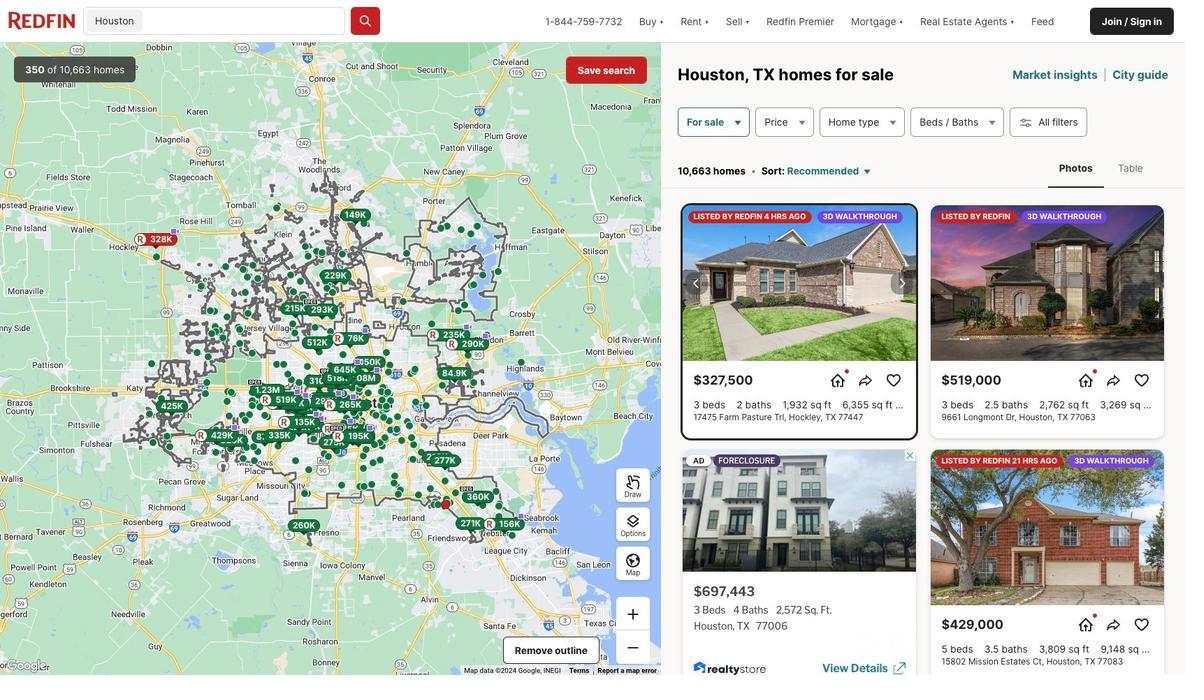 Task type: vqa. For each thing, say whether or not it's contained in the screenshot.
Toggle search results table view tab
yes



Task type: locate. For each thing, give the bounding box(es) containing it.
1 vertical spatial add home to favorites image
[[1133, 617, 1150, 634]]

toggle search results photos view tab
[[1048, 151, 1104, 185]]

google image
[[3, 658, 50, 676]]

schedule a tour image for the left add home to favorites checkbox
[[829, 373, 846, 389]]

0 horizontal spatial add home to favorites image
[[885, 373, 902, 389]]

0 vertical spatial add home to favorites image
[[885, 373, 902, 389]]

share home image
[[857, 373, 874, 389], [1105, 373, 1122, 389], [1105, 617, 1122, 634]]

add home to favorites image for add home to favorites checkbox to the bottom
[[1133, 617, 1150, 634]]

tab list
[[1034, 148, 1169, 188]]

0 vertical spatial add home to favorites checkbox
[[882, 370, 905, 392]]

1 horizontal spatial add home to favorites image
[[1133, 617, 1150, 634]]

add home to favorites image
[[885, 373, 902, 389], [1133, 617, 1150, 634]]

Add home to favorites checkbox
[[1131, 370, 1153, 392]]

toggle search results table view tab
[[1107, 151, 1155, 185]]

schedule a tour image for add home to favorites option
[[1077, 373, 1094, 389]]

previous image
[[688, 275, 705, 292]]

1 vertical spatial add home to favorites checkbox
[[1131, 614, 1153, 637]]

1 horizontal spatial add home to favorites checkbox
[[1131, 614, 1153, 637]]

None search field
[[145, 8, 345, 36]]

ad element
[[683, 450, 916, 676]]

schedule a tour image
[[829, 373, 846, 389], [1077, 373, 1094, 389], [1077, 617, 1094, 634]]

Add home to favorites checkbox
[[882, 370, 905, 392], [1131, 614, 1153, 637]]



Task type: describe. For each thing, give the bounding box(es) containing it.
advertisement image
[[675, 445, 923, 676]]

next image
[[894, 275, 910, 292]]

add home to favorites image
[[1133, 373, 1150, 389]]

0 horizontal spatial add home to favorites checkbox
[[882, 370, 905, 392]]

schedule a tour image for add home to favorites checkbox to the bottom
[[1077, 617, 1094, 634]]

submit search image
[[359, 14, 373, 28]]

add home to favorites image for the left add home to favorites checkbox
[[885, 373, 902, 389]]

map region
[[0, 43, 661, 676]]



